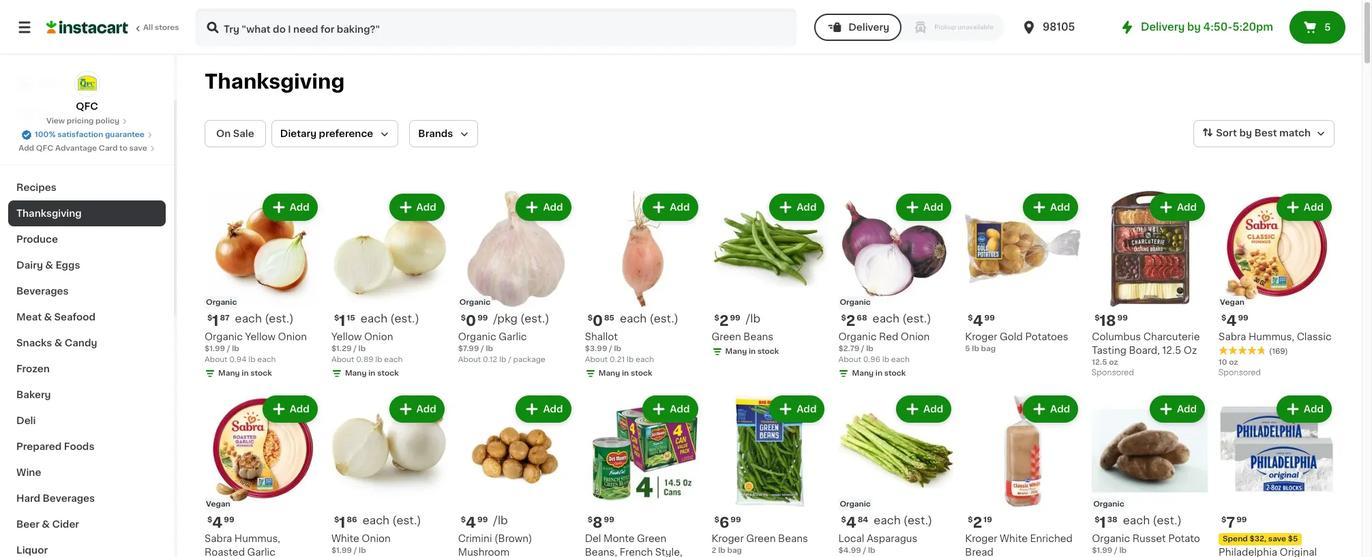 Task type: vqa. For each thing, say whether or not it's contained in the screenshot.
85
yes



Task type: describe. For each thing, give the bounding box(es) containing it.
eggs
[[56, 261, 80, 270]]

$ inside $ 7 99
[[1222, 516, 1227, 524]]

add for local asparagus
[[924, 404, 943, 414]]

4 left 84
[[846, 515, 856, 530]]

add for organic russet potato
[[1177, 404, 1197, 414]]

4 for sabra hummus, roasted garlic
[[212, 515, 223, 530]]

stock for organic red onion
[[884, 370, 906, 377]]

deli
[[16, 416, 36, 426]]

hard beverages
[[16, 494, 95, 503]]

card
[[99, 145, 118, 152]]

many in stock for yellow onion
[[345, 370, 399, 377]]

stores
[[155, 24, 179, 31]]

thanksgiving link
[[8, 201, 166, 226]]

view pricing policy
[[46, 117, 119, 125]]

many in stock for organic red onion
[[852, 370, 906, 377]]

organic up 84
[[840, 500, 871, 508]]

all stores link
[[46, 8, 180, 46]]

wine
[[16, 468, 41, 477]]

$ inside "$ 18 99"
[[1095, 314, 1100, 322]]

bag for 4
[[981, 345, 996, 353]]

onion inside white onion $1.99 / lb
[[362, 534, 391, 543]]

potatoes
[[1025, 332, 1069, 342]]

dairy
[[16, 261, 43, 270]]

local
[[839, 534, 864, 543]]

add button for kroger gold potatoes
[[1024, 195, 1077, 220]]

(est.) for organic russet potato
[[1153, 515, 1182, 526]]

french
[[620, 548, 653, 557]]

4 up crimini
[[466, 515, 476, 530]]

mushroom
[[458, 548, 510, 557]]

99 for spend $32, save $5
[[1237, 516, 1247, 524]]

0.96
[[863, 356, 881, 363]]

sort by
[[1216, 128, 1252, 138]]

/ up 0.12
[[481, 345, 484, 353]]

beer & cider link
[[8, 512, 166, 537]]

garlic inside sabra hummus, roasted garlic
[[247, 548, 275, 557]]

$0.99 per package (estimated) element
[[458, 312, 574, 330]]

potato
[[1168, 534, 1200, 543]]

$ 1 15
[[334, 314, 355, 328]]

instacart logo image
[[46, 19, 128, 35]]

$ 1 87
[[207, 314, 230, 328]]

2 for $ 2 68
[[846, 314, 855, 328]]

about inside yellow onion $1.29 / lb about 0.89 lb each
[[331, 356, 354, 363]]

sponsored badge image for 4
[[1219, 369, 1260, 377]]

/ inside yellow onion $1.29 / lb about 0.89 lb each
[[353, 345, 357, 353]]

hummus, for roasted
[[235, 534, 280, 543]]

$5
[[1288, 535, 1298, 543]]

kroger for 6
[[712, 534, 744, 543]]

oz inside columbus charcuterie tasting board, 12.5 oz 12.5 oz
[[1109, 359, 1118, 366]]

prepared foods link
[[8, 434, 166, 460]]

delivery button
[[814, 14, 902, 41]]

0.21
[[610, 356, 625, 363]]

crimini
[[458, 534, 492, 543]]

many in stock down the green beans
[[725, 348, 779, 355]]

8
[[593, 515, 603, 530]]

10
[[1219, 359, 1227, 366]]

2 for $ 2 99
[[719, 314, 729, 328]]

on
[[216, 129, 231, 138]]

qfc inside 'link'
[[36, 145, 53, 152]]

each inside $1.15 each (estimated) element
[[361, 313, 388, 324]]

& for snacks
[[54, 338, 62, 348]]

many down the green beans
[[725, 348, 747, 355]]

$ inside $ 2 68
[[841, 314, 846, 322]]

candy
[[65, 338, 97, 348]]

add button for shallot
[[644, 195, 697, 220]]

each (est.) for organic russet potato
[[1123, 515, 1182, 526]]

meat & seafood
[[16, 312, 95, 322]]

green inside kroger green beans 2 lb bag
[[746, 534, 776, 543]]

prepared
[[16, 442, 62, 452]]

shallot
[[585, 332, 618, 342]]

add button for yellow onion
[[390, 195, 443, 220]]

/ inside organic yellow onion $1.99 / lb about 0.94 lb each
[[227, 345, 230, 353]]

100% satisfaction guarantee
[[35, 131, 145, 138]]

each inside $0.85 each (estimated) element
[[620, 313, 647, 324]]

in down the green beans
[[749, 348, 756, 355]]

shop link
[[8, 71, 166, 98]]

local asparagus $4.99 / lb
[[839, 534, 918, 554]]

each inside shallot $3.99 / lb about 0.21 lb each
[[636, 356, 654, 363]]

2 inside kroger green beans 2 lb bag
[[712, 547, 716, 554]]

add button for organic russet potato
[[1151, 397, 1204, 421]]

preference
[[319, 129, 373, 138]]

guarantee
[[105, 131, 145, 138]]

each inside $4.84 each (estimated) element
[[874, 515, 901, 526]]

$2.99 per pound element
[[712, 312, 828, 330]]

38
[[1107, 516, 1118, 524]]

add qfc advantage card to save
[[19, 145, 147, 152]]

delivery for delivery by 4:50-5:20pm
[[1141, 22, 1185, 32]]

add for del monte green beans, french style
[[670, 404, 690, 414]]

kroger white enriched bread
[[965, 534, 1073, 557]]

yellow onion $1.29 / lb about 0.89 lb each
[[331, 332, 403, 363]]

add for organic yellow onion
[[290, 203, 310, 212]]

$ 7 99
[[1222, 515, 1247, 530]]

each (est.) for white onion
[[363, 515, 421, 526]]

& for beer
[[42, 520, 50, 529]]

$3.99
[[585, 345, 607, 353]]

$4.99
[[839, 547, 861, 554]]

/pkg (est.)
[[493, 313, 549, 324]]

beans,
[[585, 548, 617, 557]]

Search field
[[196, 10, 795, 45]]

add for green beans
[[797, 203, 817, 212]]

(est.) for organic red onion
[[902, 313, 931, 324]]

99 inside '$ 0 99'
[[478, 314, 488, 322]]

$7.99
[[458, 345, 479, 353]]

$ inside $ 1 38
[[1095, 516, 1100, 524]]

99 for columbus charcuterie tasting board, 12.5 oz
[[1118, 314, 1128, 322]]

on sale
[[216, 129, 254, 138]]

organic up 68
[[840, 299, 871, 306]]

5 inside kroger gold potatoes 5 lb bag
[[965, 345, 970, 353]]

columbus
[[1092, 332, 1141, 342]]

many in stock for organic yellow onion
[[218, 370, 272, 377]]

many for yellow onion
[[345, 370, 367, 377]]

bread
[[965, 548, 994, 557]]

$1.38 each (estimated) element
[[1092, 514, 1208, 532]]

add for philadelphia original
[[1304, 404, 1324, 414]]

1 for white onion
[[339, 515, 345, 530]]

$ 4 99 for sabra hummus, roasted garlic
[[207, 515, 234, 530]]

$1.86 each (estimated) element
[[331, 514, 447, 532]]

$ 8 99
[[588, 515, 614, 530]]

add for kroger gold potatoes
[[1050, 203, 1070, 212]]

stock for yellow onion
[[377, 370, 399, 377]]

organic up "87"
[[206, 299, 237, 306]]

many for organic red onion
[[852, 370, 874, 377]]

$ inside "$ 6 99"
[[714, 516, 719, 524]]

add button for philadelphia original
[[1278, 397, 1331, 421]]

99 for sabra hummus, roasted garlic
[[224, 516, 234, 524]]

del
[[585, 534, 601, 543]]

add button for kroger green beans
[[771, 397, 824, 421]]

delivery for delivery
[[849, 23, 890, 32]]

/ inside local asparagus $4.99 / lb
[[863, 547, 866, 554]]

98105 button
[[1021, 8, 1103, 46]]

68
[[857, 314, 867, 322]]

$ inside $ 0 85
[[588, 314, 593, 322]]

$ up roasted
[[207, 516, 212, 524]]

liquor
[[16, 546, 48, 555]]

dairy & eggs link
[[8, 252, 166, 278]]

$32,
[[1250, 535, 1267, 543]]

each (est.) for yellow onion
[[361, 313, 419, 324]]

each inside $1.87 each (estimated) 'element'
[[235, 313, 262, 324]]

seafood
[[54, 312, 95, 322]]

in for organic yellow onion
[[242, 370, 249, 377]]

$ 0 85
[[588, 314, 614, 328]]

hard beverages link
[[8, 486, 166, 512]]

by for sort
[[1240, 128, 1252, 138]]

/ inside organic red onion $2.79 / lb about 0.96 lb each
[[861, 345, 865, 353]]

0 for each
[[593, 314, 603, 328]]

$ inside the $ 4 84
[[841, 516, 846, 524]]

deli link
[[8, 408, 166, 434]]

many for organic yellow onion
[[218, 370, 240, 377]]

lb inside local asparagus $4.99 / lb
[[868, 547, 875, 554]]

brands
[[418, 129, 453, 138]]

add button for local asparagus
[[898, 397, 950, 421]]

1 vertical spatial 12.5
[[1092, 359, 1107, 366]]

gold
[[1000, 332, 1023, 342]]

organic up 38
[[1093, 500, 1124, 508]]

garlic inside organic garlic $7.99 / lb about 0.12 lb / package
[[499, 332, 527, 342]]

service type group
[[814, 14, 1005, 41]]

7
[[1227, 515, 1235, 530]]

classic
[[1297, 332, 1332, 342]]

(brown)
[[495, 534, 532, 543]]

each (est.) for local asparagus
[[874, 515, 933, 526]]

1 vertical spatial thanksgiving
[[16, 209, 82, 218]]

add qfc advantage card to save link
[[19, 143, 155, 154]]

organic inside organic russet potato $1.99 / lb
[[1092, 534, 1130, 543]]

$4.84 each (estimated) element
[[839, 514, 954, 532]]

bakery link
[[8, 382, 166, 408]]

99 inside $4.99 per pound element
[[477, 516, 488, 524]]

each inside $1.38 each (estimated) element
[[1123, 515, 1150, 526]]

vegan for sabra hummus, roasted garlic
[[206, 500, 230, 508]]

1 horizontal spatial 12.5
[[1162, 346, 1181, 355]]

about inside organic garlic $7.99 / lb about 0.12 lb / package
[[458, 356, 481, 363]]

white inside white onion $1.99 / lb
[[331, 534, 359, 543]]

cider
[[52, 520, 79, 529]]

each inside $2.68 each (estimated) element
[[873, 313, 900, 324]]

yellow inside organic yellow onion $1.99 / lb about 0.94 lb each
[[245, 332, 276, 342]]

$ 2 19
[[968, 515, 992, 530]]

/ inside organic russet potato $1.99 / lb
[[1114, 547, 1118, 554]]

$ inside $ 1 87
[[207, 314, 212, 322]]

(est.) for yellow onion
[[390, 313, 419, 324]]

$ 0 99
[[461, 314, 488, 328]]



Task type: locate. For each thing, give the bounding box(es) containing it.
$ left 15 at bottom
[[334, 314, 339, 322]]

0 horizontal spatial garlic
[[247, 548, 275, 557]]

white left enriched
[[1000, 534, 1028, 543]]

1 horizontal spatial 5
[[1325, 23, 1331, 32]]

1 horizontal spatial hummus,
[[1249, 332, 1295, 342]]

$ up del
[[588, 516, 593, 524]]

99 for kroger green beans
[[731, 516, 741, 524]]

each (est.) up red at the right bottom
[[873, 313, 931, 324]]

$ 1 38
[[1095, 515, 1118, 530]]

hummus,
[[1249, 332, 1295, 342], [235, 534, 280, 543]]

0 horizontal spatial 12.5
[[1092, 359, 1107, 366]]

98105
[[1043, 22, 1075, 32]]

& for meat
[[44, 312, 52, 322]]

yellow inside yellow onion $1.29 / lb about 0.89 lb each
[[331, 332, 362, 342]]

onion inside organic red onion $2.79 / lb about 0.96 lb each
[[901, 332, 930, 342]]

(est.) inside $1.87 each (estimated) 'element'
[[265, 313, 294, 324]]

/ right $2.79
[[861, 345, 865, 353]]

/ right 0.12
[[508, 356, 511, 363]]

all
[[143, 24, 153, 31]]

product group containing 18
[[1092, 191, 1208, 381]]

5 inside button
[[1325, 23, 1331, 32]]

/lb up the green beans
[[746, 313, 761, 324]]

0 for /pkg
[[466, 314, 476, 328]]

white inside kroger white enriched bread
[[1000, 534, 1028, 543]]

each (est.) inside $1.15 each (estimated) element
[[361, 313, 419, 324]]

(est.) for shallot
[[650, 313, 679, 324]]

&
[[45, 261, 53, 270], [44, 312, 52, 322], [54, 338, 62, 348], [42, 520, 50, 529]]

add for kroger white enriched bread
[[1050, 404, 1070, 414]]

kroger for 4
[[965, 332, 997, 342]]

in down 0.89
[[368, 370, 375, 377]]

$1.99 down the $ 1 86 on the bottom
[[331, 547, 352, 554]]

1 horizontal spatial 0
[[593, 314, 603, 328]]

0 vertical spatial thanksgiving
[[205, 72, 345, 91]]

oz right 10
[[1229, 359, 1238, 366]]

(est.) up potato
[[1153, 515, 1182, 526]]

by inside field
[[1240, 128, 1252, 138]]

1 horizontal spatial qfc
[[76, 102, 98, 111]]

beverages link
[[8, 278, 166, 304]]

about inside shallot $3.99 / lb about 0.21 lb each
[[585, 356, 608, 363]]

$ 4 99 up roasted
[[207, 515, 234, 530]]

about inside organic red onion $2.79 / lb about 0.96 lb each
[[839, 356, 861, 363]]

0 vertical spatial sabra
[[1219, 332, 1246, 342]]

$ 2 99
[[714, 314, 741, 328]]

$ 4 99 for kroger gold potatoes
[[968, 314, 995, 328]]

/ inside shallot $3.99 / lb about 0.21 lb each
[[609, 345, 612, 353]]

(est.) up organic yellow onion $1.99 / lb about 0.94 lb each
[[265, 313, 294, 324]]

organic up $2.79
[[839, 332, 877, 342]]

0 horizontal spatial beans
[[744, 332, 774, 342]]

5:20pm
[[1233, 22, 1273, 32]]

$1.87 each (estimated) element
[[205, 312, 320, 330]]

columbus charcuterie tasting board, 12.5 oz 12.5 oz
[[1092, 332, 1200, 366]]

& right beer
[[42, 520, 50, 529]]

lb inside kroger green beans 2 lb bag
[[718, 547, 726, 554]]

0 horizontal spatial by
[[1187, 22, 1201, 32]]

onion down $1.86 each (estimated) element
[[362, 534, 391, 543]]

2 yellow from the left
[[331, 332, 362, 342]]

87
[[220, 314, 230, 322]]

/lb for 2
[[746, 313, 761, 324]]

thanksgiving up produce
[[16, 209, 82, 218]]

(est.) inside $4.84 each (estimated) element
[[904, 515, 933, 526]]

0 horizontal spatial 0
[[466, 314, 476, 328]]

about down '$1.29'
[[331, 356, 354, 363]]

each inside yellow onion $1.29 / lb about 0.89 lb each
[[384, 356, 403, 363]]

in for shallot
[[622, 370, 629, 377]]

1 horizontal spatial vegan
[[1220, 299, 1245, 306]]

add for yellow onion
[[416, 203, 436, 212]]

bag inside kroger gold potatoes 5 lb bag
[[981, 345, 996, 353]]

it
[[60, 107, 67, 117]]

$2.79
[[839, 345, 859, 353]]

0 vertical spatial garlic
[[499, 332, 527, 342]]

lb inside white onion $1.99 / lb
[[359, 547, 366, 554]]

onion down $1.15 each (estimated) element
[[364, 332, 393, 342]]

organic down $ 1 87
[[205, 332, 243, 342]]

99 for del monte green beans, french style
[[604, 516, 614, 524]]

None search field
[[195, 8, 797, 46]]

/ up 0.94
[[227, 345, 230, 353]]

$ up 10
[[1222, 314, 1227, 322]]

policy
[[96, 117, 119, 125]]

in for organic red onion
[[876, 370, 883, 377]]

recipes
[[16, 183, 56, 192]]

organic inside organic yellow onion $1.99 / lb about 0.94 lb each
[[205, 332, 243, 342]]

add button for green beans
[[771, 195, 824, 220]]

bag inside kroger green beans 2 lb bag
[[727, 547, 742, 554]]

organic inside organic red onion $2.79 / lb about 0.96 lb each
[[839, 332, 877, 342]]

4 for kroger gold potatoes
[[973, 314, 983, 328]]

0 horizontal spatial $1.99
[[205, 345, 225, 353]]

$1.99 down $ 1 38
[[1092, 547, 1113, 554]]

organic garlic $7.99 / lb about 0.12 lb / package
[[458, 332, 545, 363]]

frozen
[[16, 364, 50, 374]]

2 sponsored badge image from the left
[[1219, 369, 1260, 377]]

sabra for sabra hummus, classic
[[1219, 332, 1246, 342]]

each (est.) inside $1.86 each (estimated) element
[[363, 515, 421, 526]]

(169)
[[1269, 348, 1288, 355]]

$ inside $ 8 99
[[588, 516, 593, 524]]

many in stock down 0.21
[[599, 370, 652, 377]]

beans left local
[[778, 534, 808, 543]]

1 about from the left
[[205, 356, 227, 363]]

4 up roasted
[[212, 515, 223, 530]]

1 horizontal spatial yellow
[[331, 332, 362, 342]]

onion down $2.68 each (estimated) element
[[901, 332, 930, 342]]

2 about from the left
[[331, 356, 354, 363]]

$1.99 inside white onion $1.99 / lb
[[331, 547, 352, 554]]

0 horizontal spatial sponsored badge image
[[1092, 369, 1133, 377]]

sabra up 10 oz
[[1219, 332, 1246, 342]]

qfc down the lists
[[36, 145, 53, 152]]

save right to
[[129, 145, 147, 152]]

each right 85
[[620, 313, 647, 324]]

delivery by 4:50-5:20pm
[[1141, 22, 1273, 32]]

0.94
[[229, 356, 247, 363]]

0 horizontal spatial delivery
[[849, 23, 890, 32]]

2 white from the left
[[1000, 534, 1028, 543]]

5
[[1325, 23, 1331, 32], [965, 345, 970, 353]]

organic red onion $2.79 / lb about 0.96 lb each
[[839, 332, 930, 363]]

each (est.) inside $1.38 each (estimated) element
[[1123, 515, 1182, 526]]

(est.) for organic yellow onion
[[265, 313, 294, 324]]

about
[[205, 356, 227, 363], [331, 356, 354, 363], [458, 356, 481, 363], [585, 356, 608, 363], [839, 356, 861, 363]]

/ right the $4.99
[[863, 547, 866, 554]]

99 up kroger gold potatoes 5 lb bag
[[985, 314, 995, 322]]

(est.) right /pkg
[[520, 313, 549, 324]]

beverages down "dairy & eggs"
[[16, 286, 69, 296]]

1 for organic yellow onion
[[212, 314, 219, 328]]

organic yellow onion $1.99 / lb about 0.94 lb each
[[205, 332, 307, 363]]

1 vertical spatial beans
[[778, 534, 808, 543]]

(est.) for white onion
[[392, 515, 421, 526]]

add for white onion
[[416, 404, 436, 414]]

del monte green beans, french style
[[585, 534, 682, 557]]

1 vertical spatial vegan
[[206, 500, 230, 508]]

add button for sabra hummus, roasted garlic
[[264, 397, 316, 421]]

sabra inside sabra hummus, roasted garlic
[[205, 534, 232, 543]]

prepared foods
[[16, 442, 94, 452]]

/lb up (brown)
[[493, 515, 508, 526]]

onion inside organic yellow onion $1.99 / lb about 0.94 lb each
[[278, 332, 307, 342]]

spend $32, save $5
[[1223, 535, 1298, 543]]

0.89
[[356, 356, 373, 363]]

1 vertical spatial /lb
[[493, 515, 508, 526]]

2 left 68
[[846, 314, 855, 328]]

1 0 from the left
[[466, 314, 476, 328]]

qfc up view pricing policy link
[[76, 102, 98, 111]]

2 left 19
[[973, 515, 982, 530]]

stock for shallot
[[631, 370, 652, 377]]

add button for kroger white enriched bread
[[1024, 397, 1077, 421]]

0 horizontal spatial /lb
[[493, 515, 508, 526]]

1 horizontal spatial thanksgiving
[[205, 72, 345, 91]]

about down $2.79
[[839, 356, 861, 363]]

green beans
[[712, 332, 774, 342]]

/lb for 4
[[493, 515, 508, 526]]

1 yellow from the left
[[245, 332, 276, 342]]

kroger inside kroger white enriched bread
[[965, 534, 997, 543]]

many in stock down 0.89
[[345, 370, 399, 377]]

oz
[[1184, 346, 1197, 355]]

(est.) for organic garlic
[[520, 313, 549, 324]]

monte
[[604, 534, 635, 543]]

produce link
[[8, 226, 166, 252]]

in
[[749, 348, 756, 355], [242, 370, 249, 377], [368, 370, 375, 377], [622, 370, 629, 377], [876, 370, 883, 377]]

each (est.) inside $4.84 each (estimated) element
[[874, 515, 933, 526]]

stock down shallot $3.99 / lb about 0.21 lb each on the left bottom
[[631, 370, 652, 377]]

0 vertical spatial beans
[[744, 332, 774, 342]]

★★★★★
[[1219, 346, 1267, 355], [1219, 346, 1267, 355]]

each (est.) up white onion $1.99 / lb
[[363, 515, 421, 526]]

yellow down $1.87 each (estimated) 'element'
[[245, 332, 276, 342]]

hard
[[16, 494, 40, 503]]

product group containing 6
[[712, 393, 828, 557]]

sponsored badge image for 18
[[1092, 369, 1133, 377]]

& right meat
[[44, 312, 52, 322]]

delivery inside button
[[849, 23, 890, 32]]

view
[[46, 117, 65, 125]]

each (est.) up russet
[[1123, 515, 1182, 526]]

1 vertical spatial qfc
[[36, 145, 53, 152]]

$ 4 99 for sabra hummus, classic
[[1222, 314, 1249, 328]]

vegan
[[1220, 299, 1245, 306], [206, 500, 230, 508]]

$ inside '$ 0 99'
[[461, 314, 466, 322]]

$ inside the $ 1 15
[[334, 314, 339, 322]]

each (est.) inside $1.87 each (estimated) 'element'
[[235, 313, 294, 324]]

in for yellow onion
[[368, 370, 375, 377]]

add button for organic garlic
[[517, 195, 570, 220]]

add button for organic red onion
[[898, 195, 950, 220]]

1 horizontal spatial save
[[1268, 535, 1286, 543]]

save inside product group
[[1268, 535, 1286, 543]]

beans down $2.99 per pound element
[[744, 332, 774, 342]]

by for delivery
[[1187, 22, 1201, 32]]

5 button
[[1290, 11, 1346, 44]]

$4.99 per pound element
[[458, 514, 574, 532]]

beverages up cider
[[43, 494, 95, 503]]

each up russet
[[1123, 515, 1150, 526]]

kroger gold potatoes 5 lb bag
[[965, 332, 1069, 353]]

snacks & candy link
[[8, 330, 166, 356]]

russet
[[1133, 534, 1166, 543]]

99 right 7
[[1237, 516, 1247, 524]]

$1.15 each (estimated) element
[[331, 312, 447, 330]]

$ 4 99 up kroger gold potatoes 5 lb bag
[[968, 314, 995, 328]]

$0.85 each (estimated) element
[[585, 312, 701, 330]]

0 vertical spatial bag
[[981, 345, 996, 353]]

white onion $1.99 / lb
[[331, 534, 391, 554]]

$ left 68
[[841, 314, 846, 322]]

oz down tasting
[[1109, 359, 1118, 366]]

in down 0.94
[[242, 370, 249, 377]]

hummus, for classic
[[1249, 332, 1295, 342]]

/ inside white onion $1.99 / lb
[[354, 547, 357, 554]]

green inside del monte green beans, french style
[[637, 534, 667, 543]]

1 oz from the left
[[1109, 359, 1118, 366]]

2 up the green beans
[[719, 314, 729, 328]]

$1.99 for yellow
[[205, 345, 225, 353]]

1 vertical spatial bag
[[727, 547, 742, 554]]

(est.) right the 86
[[392, 515, 421, 526]]

about inside organic yellow onion $1.99 / lb about 0.94 lb each
[[205, 356, 227, 363]]

2 down "$ 6 99"
[[712, 547, 716, 554]]

(est.) up organic red onion $2.79 / lb about 0.96 lb each on the bottom of page
[[902, 313, 931, 324]]

0 horizontal spatial vegan
[[206, 500, 230, 508]]

add button
[[264, 195, 316, 220], [390, 195, 443, 220], [517, 195, 570, 220], [644, 195, 697, 220], [771, 195, 824, 220], [898, 195, 950, 220], [1024, 195, 1077, 220], [1151, 195, 1204, 220], [1278, 195, 1331, 220], [264, 397, 316, 421], [390, 397, 443, 421], [517, 397, 570, 421], [644, 397, 697, 421], [771, 397, 824, 421], [898, 397, 950, 421], [1024, 397, 1077, 421], [1151, 397, 1204, 421], [1278, 397, 1331, 421]]

0 horizontal spatial bag
[[727, 547, 742, 554]]

4 about from the left
[[585, 356, 608, 363]]

1 horizontal spatial delivery
[[1141, 22, 1185, 32]]

hummus, inside sabra hummus, roasted garlic
[[235, 534, 280, 543]]

1 left the 86
[[339, 515, 345, 530]]

add button for organic yellow onion
[[264, 195, 316, 220]]

0 vertical spatial 5
[[1325, 23, 1331, 32]]

$ 4 99 up 10 oz
[[1222, 314, 1249, 328]]

1 white from the left
[[331, 534, 359, 543]]

white down the $ 1 86 on the bottom
[[331, 534, 359, 543]]

advantage
[[55, 145, 97, 152]]

all stores
[[143, 24, 179, 31]]

best match
[[1255, 128, 1311, 138]]

1 horizontal spatial sponsored badge image
[[1219, 369, 1260, 377]]

many down the 0.96
[[852, 370, 874, 377]]

hummus, up the (169)
[[1249, 332, 1295, 342]]

$1.29
[[331, 345, 352, 353]]

each (est.) up organic yellow onion $1.99 / lb about 0.94 lb each
[[235, 313, 294, 324]]

2 for $ 2 19
[[973, 515, 982, 530]]

1 horizontal spatial $1.99
[[331, 547, 352, 554]]

meat
[[16, 312, 42, 322]]

99 for sabra hummus, classic
[[1238, 314, 1249, 322]]

5 about from the left
[[839, 356, 861, 363]]

each right 15 at bottom
[[361, 313, 388, 324]]

add for crimini (brown) mushroom
[[543, 404, 563, 414]]

2 0 from the left
[[593, 314, 603, 328]]

1 vertical spatial sabra
[[205, 534, 232, 543]]

add for kroger green beans
[[797, 404, 817, 414]]

$1.99 inside organic russet potato $1.99 / lb
[[1092, 547, 1113, 554]]

by right sort at the right of page
[[1240, 128, 1252, 138]]

2 horizontal spatial green
[[746, 534, 776, 543]]

each (est.) for organic red onion
[[873, 313, 931, 324]]

sponsored badge image inside product group
[[1092, 369, 1133, 377]]

$2.68 each (estimated) element
[[839, 312, 954, 330]]

$ 18 99
[[1095, 314, 1128, 328]]

lists
[[38, 134, 62, 144]]

$ left the 86
[[334, 516, 339, 524]]

sale
[[233, 129, 254, 138]]

(est.) inside $0.85 each (estimated) element
[[650, 313, 679, 324]]

buy it again
[[38, 107, 96, 117]]

15
[[347, 314, 355, 322]]

snacks & candy
[[16, 338, 97, 348]]

each (est.) inside $0.85 each (estimated) element
[[620, 313, 679, 324]]

bag for 6
[[727, 547, 742, 554]]

stock
[[758, 348, 779, 355], [250, 370, 272, 377], [377, 370, 399, 377], [631, 370, 652, 377], [884, 370, 906, 377]]

add for organic red onion
[[924, 203, 943, 212]]

99 inside "$ 6 99"
[[731, 516, 741, 524]]

foods
[[64, 442, 94, 452]]

$ up crimini
[[461, 516, 466, 524]]

1 left 15 at bottom
[[339, 314, 345, 328]]

many for shallot
[[599, 370, 620, 377]]

/ right '$1.29'
[[353, 345, 357, 353]]

(est.) inside $0.99 per package (estimated) element
[[520, 313, 549, 324]]

bakery
[[16, 390, 51, 400]]

99 inside $ 2 99
[[730, 314, 741, 322]]

product group containing 7
[[1219, 393, 1335, 557]]

$ inside '$ 2 19'
[[968, 516, 973, 524]]

1 horizontal spatial bag
[[981, 345, 996, 353]]

1 horizontal spatial sabra
[[1219, 332, 1246, 342]]

each inside organic red onion $2.79 / lb about 0.96 lb each
[[891, 356, 910, 363]]

1 vertical spatial 5
[[965, 345, 970, 353]]

beans inside kroger green beans 2 lb bag
[[778, 534, 808, 543]]

each (est.) for organic yellow onion
[[235, 313, 294, 324]]

each (est.) up asparagus
[[874, 515, 933, 526]]

buy it again link
[[8, 98, 166, 125]]

(est.) for local asparagus
[[904, 515, 933, 526]]

99 up the green beans
[[730, 314, 741, 322]]

(est.) inside $1.38 each (estimated) element
[[1153, 515, 1182, 526]]

(est.) inside $1.15 each (estimated) element
[[390, 313, 419, 324]]

Best match Sort by field
[[1194, 120, 1335, 147]]

1 vertical spatial save
[[1268, 535, 1286, 543]]

each (est.) inside $2.68 each (estimated) element
[[873, 313, 931, 324]]

about left 0.94
[[205, 356, 227, 363]]

many down 0.89
[[345, 370, 367, 377]]

add for shallot
[[670, 203, 690, 212]]

$1.99 for russet
[[1092, 547, 1113, 554]]

oz
[[1109, 359, 1118, 366], [1229, 359, 1238, 366]]

each (est.) right 85
[[620, 313, 679, 324]]

$ up columbus
[[1095, 314, 1100, 322]]

4 for sabra hummus, classic
[[1227, 314, 1237, 328]]

$ up $7.99
[[461, 314, 466, 322]]

charcuterie
[[1144, 332, 1200, 342]]

product group
[[205, 191, 320, 382], [331, 191, 447, 382], [458, 191, 574, 365], [585, 191, 701, 382], [712, 191, 828, 360], [839, 191, 954, 382], [965, 191, 1081, 355], [1092, 191, 1208, 381], [1219, 191, 1335, 381], [205, 393, 320, 557], [331, 393, 447, 557], [458, 393, 574, 557], [585, 393, 701, 557], [712, 393, 828, 557], [839, 393, 954, 557], [965, 393, 1081, 557], [1092, 393, 1208, 557], [1219, 393, 1335, 557]]

1 vertical spatial garlic
[[247, 548, 275, 557]]

$ up kroger gold potatoes 5 lb bag
[[968, 314, 973, 322]]

99 inside $ 7 99
[[1237, 516, 1247, 524]]

vegan up sabra hummus, classic
[[1220, 299, 1245, 306]]

lb
[[232, 345, 239, 353], [358, 345, 366, 353], [486, 345, 493, 353], [614, 345, 621, 353], [866, 345, 874, 353], [972, 345, 979, 353], [249, 356, 255, 363], [375, 356, 382, 363], [499, 356, 506, 363], [627, 356, 634, 363], [882, 356, 889, 363], [359, 547, 366, 554], [718, 547, 726, 554], [868, 547, 875, 554], [1119, 547, 1127, 554]]

lb inside organic russet potato $1.99 / lb
[[1119, 547, 1127, 554]]

4 up kroger gold potatoes 5 lb bag
[[973, 314, 983, 328]]

2 horizontal spatial $1.99
[[1092, 547, 1113, 554]]

kroger inside kroger green beans 2 lb bag
[[712, 534, 744, 543]]

0 horizontal spatial qfc
[[36, 145, 53, 152]]

0 left 85
[[593, 314, 603, 328]]

board,
[[1129, 346, 1160, 355]]

organic inside organic garlic $7.99 / lb about 0.12 lb / package
[[458, 332, 496, 342]]

sponsored badge image
[[1092, 369, 1133, 377], [1219, 369, 1260, 377]]

add inside 'link'
[[19, 145, 34, 152]]

by left 4:50-
[[1187, 22, 1201, 32]]

86
[[347, 516, 357, 524]]

99 up sabra hummus, roasted garlic
[[224, 516, 234, 524]]

1 vertical spatial by
[[1240, 128, 1252, 138]]

each right 0.94
[[257, 356, 276, 363]]

1 vertical spatial beverages
[[43, 494, 95, 503]]

sabra for sabra hummus, roasted garlic
[[205, 534, 232, 543]]

add for organic garlic
[[543, 203, 563, 212]]

each (est.) for shallot
[[620, 313, 679, 324]]

$1.99 inside organic yellow onion $1.99 / lb about 0.94 lb each
[[205, 345, 225, 353]]

0 vertical spatial /lb
[[746, 313, 761, 324]]

0 horizontal spatial hummus,
[[235, 534, 280, 543]]

onion inside yellow onion $1.29 / lb about 0.89 lb each
[[364, 332, 393, 342]]

sponsored badge image down 10 oz
[[1219, 369, 1260, 377]]

add button for crimini (brown) mushroom
[[517, 397, 570, 421]]

add button for del monte green beans, french style
[[644, 397, 697, 421]]

$ left 19
[[968, 516, 973, 524]]

99 up crimini
[[477, 516, 488, 524]]

each
[[235, 313, 262, 324], [361, 313, 388, 324], [620, 313, 647, 324], [873, 313, 900, 324], [257, 356, 276, 363], [384, 356, 403, 363], [636, 356, 654, 363], [891, 356, 910, 363], [363, 515, 390, 526], [874, 515, 901, 526], [1123, 515, 1150, 526]]

0 horizontal spatial white
[[331, 534, 359, 543]]

$ inside the $ 1 86
[[334, 516, 339, 524]]

1 for organic russet potato
[[1100, 515, 1106, 530]]

onion
[[278, 332, 307, 342], [364, 332, 393, 342], [901, 332, 930, 342], [362, 534, 391, 543]]

1 sponsored badge image from the left
[[1092, 369, 1133, 377]]

$ 1 86
[[334, 515, 357, 530]]

frozen link
[[8, 356, 166, 382]]

qfc logo image
[[74, 71, 100, 97]]

85
[[604, 314, 614, 322]]

vegan for sabra hummus, classic
[[1220, 299, 1245, 306]]

on sale button
[[205, 120, 266, 147]]

0 vertical spatial 12.5
[[1162, 346, 1181, 355]]

0 vertical spatial hummus,
[[1249, 332, 1295, 342]]

3 about from the left
[[458, 356, 481, 363]]

save inside 'link'
[[129, 145, 147, 152]]

kroger
[[965, 332, 997, 342], [712, 534, 744, 543], [965, 534, 997, 543]]

0 horizontal spatial thanksgiving
[[16, 209, 82, 218]]

& for dairy
[[45, 261, 53, 270]]

stock for organic yellow onion
[[250, 370, 272, 377]]

0 horizontal spatial oz
[[1109, 359, 1118, 366]]

product group containing 8
[[585, 393, 701, 557]]

shop
[[38, 80, 64, 89]]

onion down $1.87 each (estimated) 'element'
[[278, 332, 307, 342]]

2 oz from the left
[[1229, 359, 1238, 366]]

1 horizontal spatial /lb
[[746, 313, 761, 324]]

$ 4 99 inside $4.99 per pound element
[[461, 515, 488, 530]]

0 horizontal spatial yellow
[[245, 332, 276, 342]]

0 horizontal spatial 5
[[965, 345, 970, 353]]

add for sabra hummus, roasted garlic
[[290, 404, 310, 414]]

many in stock for shallot
[[599, 370, 652, 377]]

$ up the green beans
[[714, 314, 719, 322]]

stock down the green beans
[[758, 348, 779, 355]]

lb inside kroger gold potatoes 5 lb bag
[[972, 345, 979, 353]]

0 vertical spatial vegan
[[1220, 299, 1245, 306]]

(est.) inside $2.68 each (estimated) element
[[902, 313, 931, 324]]

99 right 8
[[604, 516, 614, 524]]

to
[[119, 145, 127, 152]]

1 horizontal spatial white
[[1000, 534, 1028, 543]]

best
[[1255, 128, 1277, 138]]

organic russet potato $1.99 / lb
[[1092, 534, 1200, 554]]

each inside $1.86 each (estimated) element
[[363, 515, 390, 526]]

add button for white onion
[[390, 397, 443, 421]]

$ inside $ 2 99
[[714, 314, 719, 322]]

0 horizontal spatial green
[[637, 534, 667, 543]]

1 horizontal spatial by
[[1240, 128, 1252, 138]]

stock down organic yellow onion $1.99 / lb about 0.94 lb each
[[250, 370, 272, 377]]

0 vertical spatial by
[[1187, 22, 1201, 32]]

organic up '$ 0 99'
[[460, 299, 491, 306]]

0 vertical spatial save
[[129, 145, 147, 152]]

/lb inside $4.99 per pound element
[[493, 515, 508, 526]]

99 inside $ 8 99
[[604, 516, 614, 524]]

1 vertical spatial hummus,
[[235, 534, 280, 543]]

$ 2 68
[[841, 314, 867, 328]]

1 horizontal spatial oz
[[1229, 359, 1238, 366]]

1 horizontal spatial beans
[[778, 534, 808, 543]]

asparagus
[[867, 534, 918, 543]]

0 vertical spatial qfc
[[76, 102, 98, 111]]

0 vertical spatial beverages
[[16, 286, 69, 296]]

$ left 38
[[1095, 516, 1100, 524]]

in down 0.21
[[622, 370, 629, 377]]

/ up 0.21
[[609, 345, 612, 353]]

0 horizontal spatial save
[[129, 145, 147, 152]]

1 horizontal spatial green
[[712, 332, 741, 342]]

snacks
[[16, 338, 52, 348]]

1 inside 'element'
[[212, 314, 219, 328]]

0 horizontal spatial sabra
[[205, 534, 232, 543]]

each inside organic yellow onion $1.99 / lb about 0.94 lb each
[[257, 356, 276, 363]]

99 inside "$ 18 99"
[[1118, 314, 1128, 322]]

(est.) inside $1.86 each (estimated) element
[[392, 515, 421, 526]]

1 horizontal spatial garlic
[[499, 332, 527, 342]]

1 for yellow onion
[[339, 314, 345, 328]]

99 for kroger gold potatoes
[[985, 314, 995, 322]]

many down 0.21
[[599, 370, 620, 377]]



